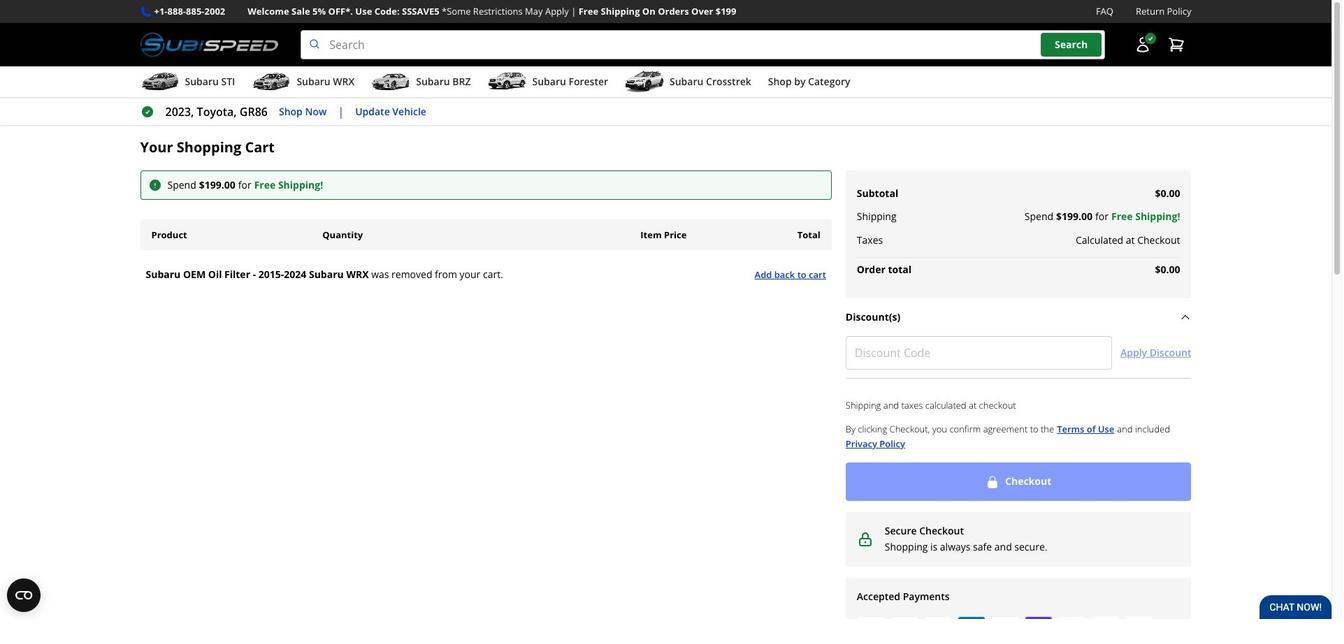 Task type: vqa. For each thing, say whether or not it's contained in the screenshot.
2015+
no



Task type: locate. For each thing, give the bounding box(es) containing it.
shoppay image
[[1025, 616, 1053, 620]]

googlepay image
[[1092, 616, 1120, 620]]

visa image
[[857, 617, 885, 620]]

mastercard image
[[891, 617, 919, 620]]

a subaru crosstrek thumbnail image image
[[625, 71, 664, 92]]

discover image
[[925, 617, 953, 620]]

a subaru forester thumbnail image image
[[488, 71, 527, 92]]

paypal image
[[1059, 616, 1087, 620]]



Task type: describe. For each thing, give the bounding box(es) containing it.
a subaru brz thumbnail image image
[[372, 71, 411, 92]]

a subaru sti thumbnail image image
[[140, 71, 179, 92]]

a subaru wrx thumbnail image image
[[252, 71, 291, 92]]

stripe image
[[992, 617, 1020, 620]]

amex image
[[958, 617, 986, 620]]

search input field
[[301, 30, 1105, 60]]

venmo image
[[1126, 616, 1154, 620]]

Discount Code field
[[846, 337, 1113, 370]]

subispeed logo image
[[140, 30, 279, 60]]

open widget image
[[7, 579, 41, 613]]

button image
[[1135, 36, 1152, 53]]



